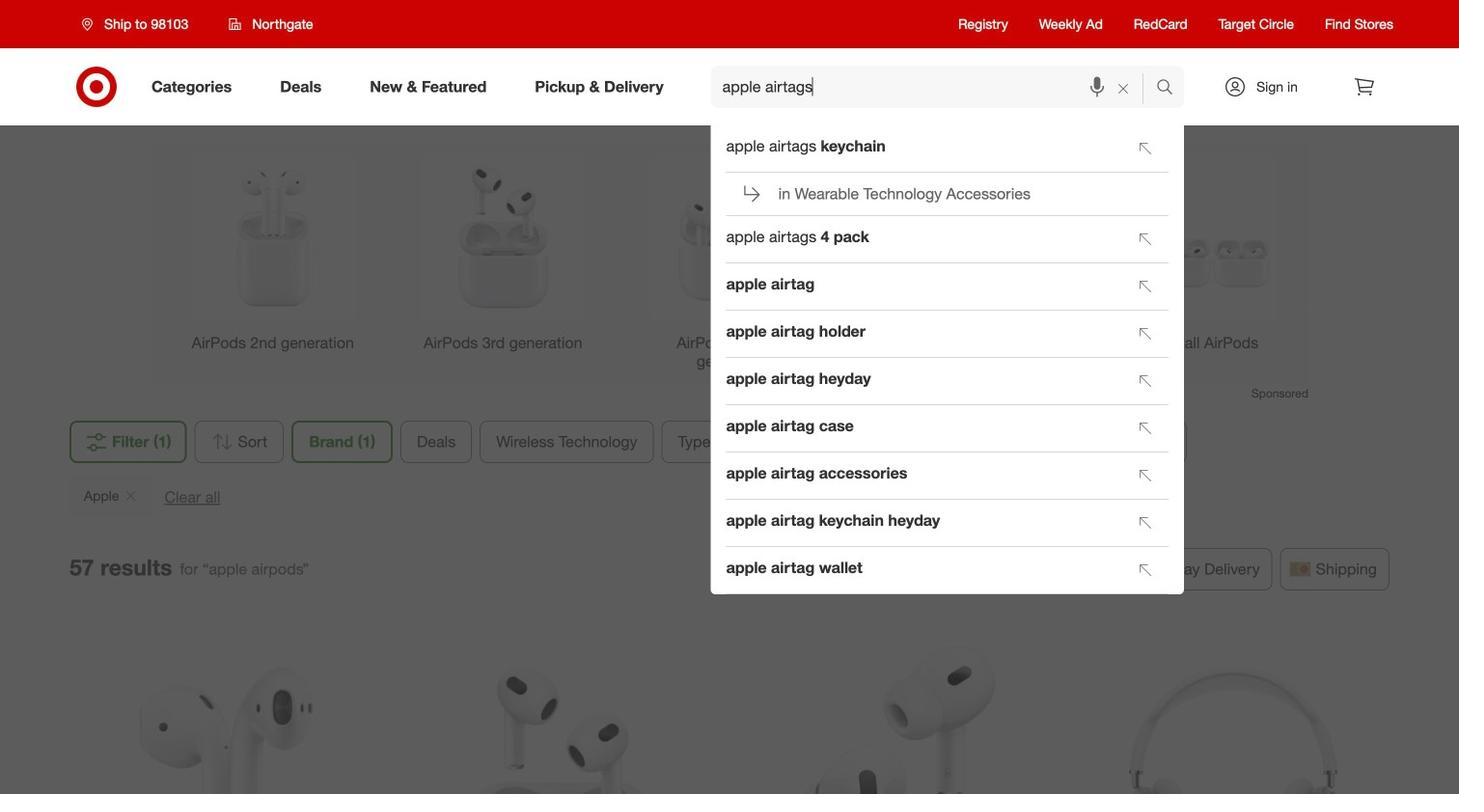 Task type: describe. For each thing, give the bounding box(es) containing it.
advertisement element
[[151, 141, 1309, 385]]

What can we help you find? suggestions appear below search field
[[711, 66, 1161, 108]]



Task type: vqa. For each thing, say whether or not it's contained in the screenshot.
Delivery at the top left of page
no



Task type: locate. For each thing, give the bounding box(es) containing it.
airpods pro (2nd generation) with magsafe case (usb‑c) image
[[749, 633, 1047, 794], [749, 633, 1047, 794]]

apple airpods max image
[[1085, 633, 1383, 794], [1085, 633, 1383, 794]]

apple airpods (2nd generation) with charging case image
[[77, 633, 375, 794], [77, 633, 375, 794]]

airpods (3rd generation) with lightning charging case image
[[413, 633, 711, 794], [413, 633, 711, 794]]



